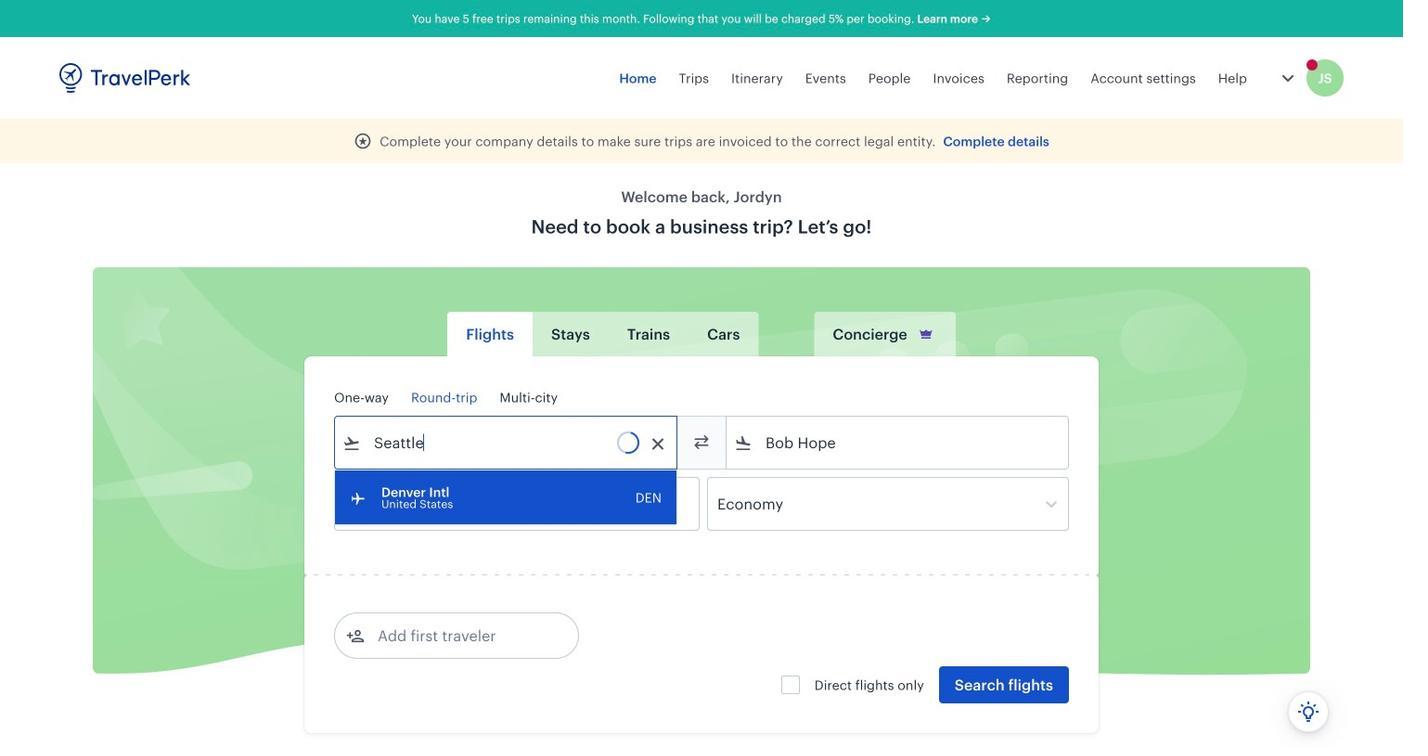 Task type: locate. For each thing, give the bounding box(es) containing it.
Depart text field
[[361, 478, 458, 530]]

Return text field
[[471, 478, 568, 530]]

Add first traveler search field
[[365, 621, 558, 651]]



Task type: describe. For each thing, give the bounding box(es) containing it.
From search field
[[361, 428, 653, 458]]

To search field
[[753, 428, 1044, 458]]



Task type: vqa. For each thing, say whether or not it's contained in the screenshot.
Calendar application
no



